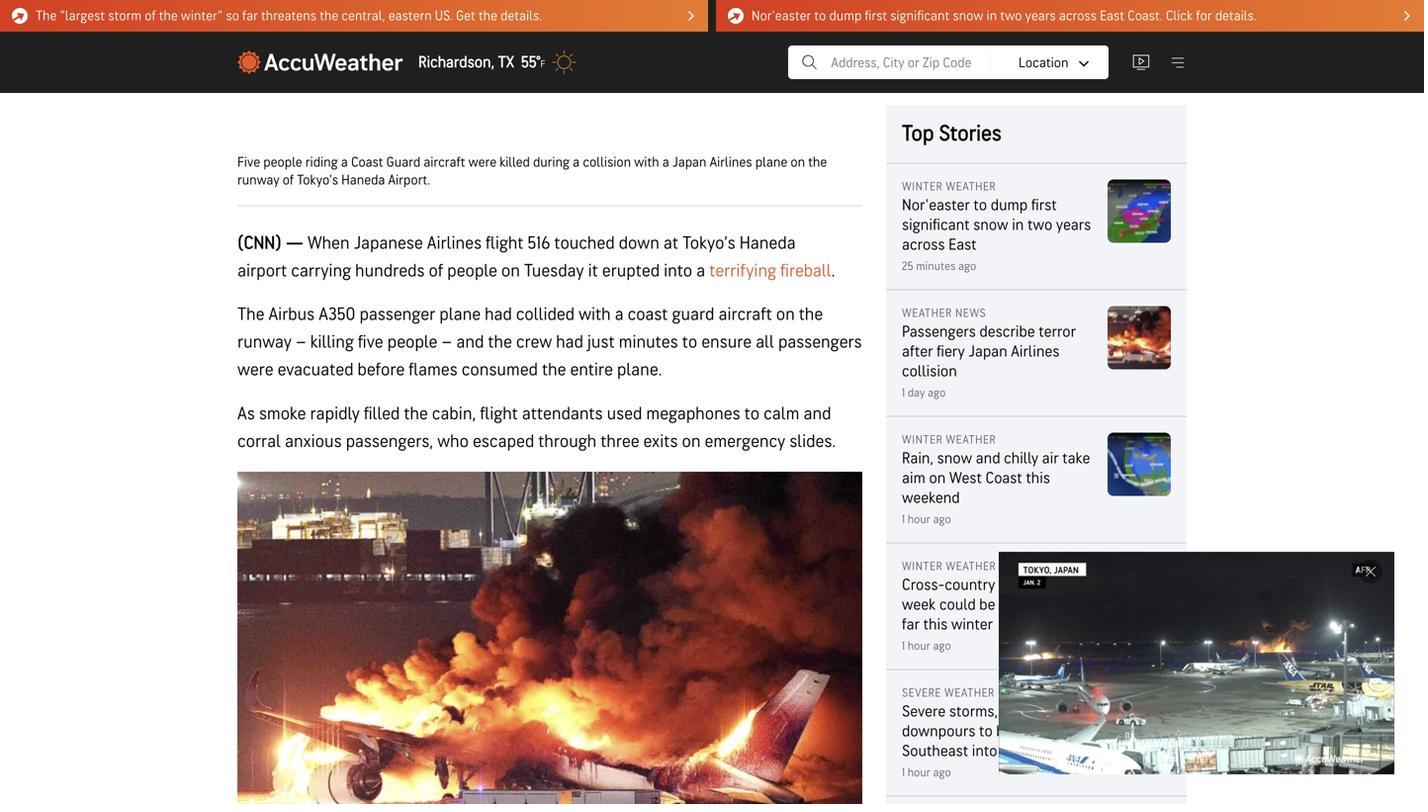 Task type: describe. For each thing, give the bounding box(es) containing it.
0 horizontal spatial far
[[242, 8, 258, 24]]

ago inside winter weather cross-country storm next week could be the largest so far this winter 1 hour ago
[[933, 639, 951, 653]]

00:07
[[1021, 774, 1044, 786]]

with inside the airbus a350 passenger plane had collided with a coast guard aircraft on the runway – killing five people – and the crew had just minutes to ensure all passengers were evacuated before flames consumed the entire plane.
[[579, 304, 611, 325]]

news
[[955, 306, 986, 320]]

1 horizontal spatial had
[[556, 332, 583, 353]]

years inside nor'easter to dump first significant snow in two years across east coast. click for details. link
[[1025, 8, 1056, 24]]

airport.
[[388, 172, 430, 188]]

55°
[[521, 53, 541, 72]]

central,
[[342, 8, 385, 24]]

winter weather rain, snow and chilly air take aim on west coast this weekend 1 hour ago
[[902, 433, 1090, 527]]

hamburger image
[[1169, 53, 1187, 71]]

flames
[[409, 360, 458, 381]]

this inside winter weather cross-country storm next week could be the largest so far this winter 1 hour ago
[[923, 615, 948, 635]]

for
[[1196, 8, 1212, 24]]

before
[[358, 360, 405, 381]]

calm
[[764, 403, 800, 425]]

0 vertical spatial across
[[1059, 8, 1097, 24]]

passengers
[[902, 322, 976, 342]]

storms,
[[949, 702, 998, 722]]

as smoke rapidly filled the cabin, flight attendants used megaphones to calm and corral anxious passengers, who escaped through three exits on emergency slides.
[[237, 403, 836, 452]]

get
[[456, 8, 476, 24]]

entire
[[570, 360, 613, 381]]

1 inside weather news passengers describe terror after fiery japan airlines collision 1 day ago
[[902, 386, 905, 400]]

minutes inside the airbus a350 passenger plane had collided with a coast guard aircraft on the runway – killing five people – and the crew had just minutes to ensure all passengers were evacuated before flames consumed the entire plane.
[[619, 332, 678, 353]]

five people riding a coast guard aircraft were killed during a collision with a japan airlines plane on the runway of tokyo's haneda airport.
[[237, 154, 827, 188]]

airlines inside five people riding a coast guard aircraft were killed during a collision with a japan airlines plane on the runway of tokyo's haneda airport.
[[710, 154, 752, 170]]

crew
[[516, 332, 552, 353]]

tx
[[498, 53, 514, 72]]

0 horizontal spatial storm
[[108, 8, 142, 24]]

when
[[308, 233, 350, 254]]

killed
[[500, 154, 530, 170]]

japan inside weather news passengers describe terror after fiery japan airlines collision 1 day ago
[[969, 342, 1008, 362]]

aircraft inside the airbus a350 passenger plane had collided with a coast guard aircraft on the runway – killing five people – and the crew had just minutes to ensure all passengers were evacuated before flames consumed the entire plane.
[[719, 304, 772, 325]]

terror
[[1039, 322, 1076, 342]]

nor'easter to dump first significant snow in two years across east coast. click for details.
[[752, 8, 1257, 24]]

chevron right image
[[688, 11, 694, 21]]

search image
[[800, 50, 819, 74]]

attendants
[[522, 403, 603, 425]]

when japanese airlines flight 516 touched down at tokyo's haneda airport carrying hundreds of people on tuesday it erupted into a
[[237, 233, 796, 282]]

so inside the "largest storm of the winter" so far threatens the central, eastern us. get the details. link
[[226, 8, 239, 24]]

ensure
[[701, 332, 752, 353]]

"largest
[[60, 8, 105, 24]]

01:05
[[1351, 774, 1371, 786]]

downpours
[[902, 722, 976, 741]]

coast inside winter weather rain, snow and chilly air take aim on west coast this weekend 1 hour ago
[[986, 469, 1022, 488]]

coast.
[[1128, 8, 1163, 24]]

0 vertical spatial nor'easter
[[752, 8, 811, 24]]

on inside the when japanese airlines flight 516 touched down at tokyo's haneda airport carrying hundreds of people on tuesday it erupted into a
[[501, 261, 520, 282]]

.
[[831, 261, 835, 282]]

west
[[949, 469, 982, 488]]

largest
[[1024, 595, 1070, 615]]

the for the airbus a350 passenger plane had collided with a coast guard aircraft on the runway – killing five people – and the crew had just minutes to ensure all passengers were evacuated before flames consumed the entire plane.
[[237, 304, 264, 325]]

who
[[437, 431, 469, 452]]

storm inside winter weather cross-country storm next week could be the largest so far this winter 1 hour ago
[[999, 576, 1037, 595]]

0 vertical spatial significant
[[890, 8, 950, 24]]

plane inside the airbus a350 passenger plane had collided with a coast guard aircraft on the runway – killing five people – and the crew had just minutes to ensure all passengers were evacuated before flames consumed the entire plane.
[[439, 304, 481, 325]]

and inside winter weather rain, snow and chilly air take aim on west coast this weekend 1 hour ago
[[976, 449, 1001, 468]]

weather for to
[[946, 180, 996, 194]]

dump inside winter weather nor'easter to dump first significant snow in two years across east 25 minutes ago
[[991, 196, 1028, 215]]

so inside winter weather cross-country storm next week could be the largest so far this winter 1 hour ago
[[1073, 595, 1089, 615]]

winter for cross-
[[902, 559, 943, 574]]

day
[[908, 386, 925, 400]]

tokyo's inside the when japanese airlines flight 516 touched down at tokyo's haneda airport carrying hundreds of people on tuesday it erupted into a
[[683, 233, 736, 254]]

0 vertical spatial had
[[485, 304, 512, 325]]

severe weather severe storms, flooding downpours to blast southeast into next week 1 hour ago
[[902, 686, 1067, 780]]

down
[[619, 233, 660, 254]]

1 – from the left
[[296, 332, 306, 353]]

killing
[[310, 332, 354, 353]]

top
[[902, 121, 934, 147]]

riding
[[305, 154, 338, 170]]

weather for country
[[946, 559, 996, 574]]

the inside five people riding a coast guard aircraft were killed during a collision with a japan airlines plane on the runway of tokyo's haneda airport.
[[808, 154, 827, 170]]

a inside the airbus a350 passenger plane had collided with a coast guard aircraft on the runway – killing five people – and the crew had just minutes to ensure all passengers were evacuated before flames consumed the entire plane.
[[615, 304, 624, 325]]

were inside the airbus a350 passenger plane had collided with a coast guard aircraft on the runway – killing five people – and the crew had just minutes to ensure all passengers were evacuated before flames consumed the entire plane.
[[237, 360, 274, 381]]

—
[[286, 233, 304, 254]]

snow inside winter weather nor'easter to dump first significant snow in two years across east 25 minutes ago
[[973, 216, 1009, 235]]

(cnn)
[[237, 233, 282, 254]]

guard
[[386, 154, 420, 170]]

a up 'at'
[[662, 154, 669, 170]]

the inside winter weather cross-country storm next week could be the largest so far this winter 1 hour ago
[[999, 595, 1021, 615]]

top stories
[[902, 121, 1002, 147]]

of inside the when japanese airlines flight 516 touched down at tokyo's haneda airport carrying hundreds of people on tuesday it erupted into a
[[429, 261, 443, 282]]

passengers
[[778, 332, 862, 353]]

1 inside winter weather rain, snow and chilly air take aim on west coast this weekend 1 hour ago
[[902, 512, 905, 527]]

weather inside weather news passengers describe terror after fiery japan airlines collision 1 day ago
[[902, 306, 952, 320]]

winter weather nor'easter to dump first significant snow in two years across east 25 minutes ago
[[902, 180, 1091, 273]]

0 vertical spatial snow
[[953, 8, 984, 24]]

consumed
[[462, 360, 538, 381]]

of inside five people riding a coast guard aircraft were killed during a collision with a japan airlines plane on the runway of tokyo's haneda airport.
[[283, 172, 294, 188]]

flooding
[[1002, 702, 1055, 722]]

haneda inside the when japanese airlines flight 516 touched down at tokyo's haneda airport carrying hundreds of people on tuesday it erupted into a
[[740, 233, 796, 254]]

into inside the when japanese airlines flight 516 touched down at tokyo's haneda airport carrying hundreds of people on tuesday it erupted into a
[[664, 261, 693, 282]]

to inside severe weather severe storms, flooding downpours to blast southeast into next week 1 hour ago
[[979, 722, 993, 741]]

stories
[[939, 121, 1002, 147]]

airlines inside weather news passengers describe terror after fiery japan airlines collision 1 day ago
[[1011, 342, 1060, 362]]

0 horizontal spatial dump
[[829, 8, 862, 24]]

next inside winter weather cross-country storm next week could be the largest so far this winter 1 hour ago
[[1041, 576, 1069, 595]]

used
[[607, 403, 642, 425]]

erupted
[[602, 261, 660, 282]]

weekend
[[902, 489, 960, 508]]

cross-
[[902, 576, 945, 595]]

details. inside nor'easter to dump first significant snow in two years across east coast. click for details. link
[[1215, 8, 1257, 24]]

the airbus a350 passenger plane had collided with a coast guard aircraft on the runway – killing five people – and the crew had just minutes to ensure all passengers were evacuated before flames consumed the entire plane.
[[237, 304, 862, 381]]

be
[[979, 595, 995, 615]]

years inside winter weather nor'easter to dump first significant snow in two years across east 25 minutes ago
[[1056, 216, 1091, 235]]

0 horizontal spatial first
[[865, 8, 887, 24]]

and inside the airbus a350 passenger plane had collided with a coast guard aircraft on the runway – killing five people – and the crew had just minutes to ensure all passengers were evacuated before flames consumed the entire plane.
[[456, 332, 484, 353]]

breaking news image for the
[[12, 8, 28, 24]]

0 vertical spatial east
[[1100, 8, 1125, 24]]

ago inside winter weather nor'easter to dump first significant snow in two years across east 25 minutes ago
[[958, 259, 977, 273]]

connatix video player application
[[999, 552, 1395, 774]]

us.
[[435, 8, 453, 24]]

weather news passengers describe terror after fiery japan airlines collision 1 day ago
[[902, 306, 1076, 400]]

winter for rain,
[[902, 433, 943, 447]]

rapidly
[[310, 403, 360, 425]]

hour inside winter weather cross-country storm next week could be the largest so far this winter 1 hour ago
[[908, 639, 931, 653]]

weather for snow
[[946, 433, 996, 447]]

collided
[[516, 304, 575, 325]]

the "largest storm of the winter" so far threatens the central, eastern us. get the details.
[[36, 8, 542, 24]]

rain,
[[902, 449, 934, 468]]

hour inside winter weather rain, snow and chilly air take aim on west coast this weekend 1 hour ago
[[908, 512, 931, 527]]

Address, City or Zip Code text field
[[831, 55, 1069, 71]]

at
[[664, 233, 679, 254]]

weather for storms,
[[945, 686, 995, 700]]

1 inside severe weather severe storms, flooding downpours to blast southeast into next week 1 hour ago
[[902, 766, 905, 780]]

exits
[[643, 431, 678, 452]]

minutes inside winter weather nor'easter to dump first significant snow in two years across east 25 minutes ago
[[916, 259, 956, 273]]

airport carrying
[[237, 261, 351, 282]]

chilly
[[1004, 449, 1039, 468]]

blast
[[996, 722, 1029, 741]]

25
[[902, 259, 914, 273]]

01:05 timer
[[1351, 773, 1371, 787]]

a inside the when japanese airlines flight 516 touched down at tokyo's haneda airport carrying hundreds of people on tuesday it erupted into a
[[697, 261, 705, 282]]

fireball
[[781, 261, 831, 282]]

nor'easter to dump first significant snow in two years across east coast. click for details. link
[[716, 0, 1424, 32]]

with inside five people riding a coast guard aircraft were killed during a collision with a japan airlines plane on the runway of tokyo's haneda airport.
[[634, 154, 659, 170]]

fiery
[[937, 342, 965, 362]]

next inside severe weather severe storms, flooding downpours to blast southeast into next week 1 hour ago
[[1001, 742, 1029, 761]]

passengers,
[[346, 431, 433, 452]]

slides.
[[790, 431, 836, 452]]

(cnn) —
[[237, 233, 308, 254]]

filled
[[364, 403, 400, 425]]



Task type: locate. For each thing, give the bounding box(es) containing it.
flight inside the as smoke rapidly filled the cabin, flight attendants used megaphones to calm and corral anxious passengers, who escaped through three exits on emergency slides.
[[480, 403, 518, 425]]

minutes right 25
[[916, 259, 956, 273]]

japan down describe
[[969, 342, 1008, 362]]

1 vertical spatial storm
[[999, 576, 1037, 595]]

4 1 from the top
[[902, 766, 905, 780]]

winter down top on the right of page
[[902, 180, 943, 194]]

were
[[468, 154, 497, 170], [237, 360, 274, 381]]

threatens
[[261, 8, 317, 24]]

breaking news image inside the "largest storm of the winter" so far threatens the central, eastern us. get the details. link
[[12, 8, 28, 24]]

two inside nor'easter to dump first significant snow in two years across east coast. click for details. link
[[1000, 8, 1022, 24]]

all
[[756, 332, 774, 353]]

across inside winter weather nor'easter to dump first significant snow in two years across east 25 minutes ago
[[902, 235, 945, 255]]

southeast
[[902, 742, 968, 761]]

weather inside winter weather rain, snow and chilly air take aim on west coast this weekend 1 hour ago
[[946, 433, 996, 447]]

so
[[226, 8, 239, 24], [1073, 595, 1089, 615]]

ago right day
[[928, 386, 946, 400]]

haneda up terrifying fireball link
[[740, 233, 796, 254]]

2 – from the left
[[442, 332, 452, 353]]

1 vertical spatial across
[[902, 235, 945, 255]]

0 horizontal spatial haneda
[[341, 172, 385, 188]]

a left terrifying
[[697, 261, 705, 282]]

1 vertical spatial aircraft
[[719, 304, 772, 325]]

ago down could
[[933, 639, 951, 653]]

plane inside five people riding a coast guard aircraft were killed during a collision with a japan airlines plane on the runway of tokyo's haneda airport.
[[755, 154, 788, 170]]

into down 'at'
[[664, 261, 693, 282]]

1 horizontal spatial this
[[1026, 469, 1050, 488]]

0 horizontal spatial had
[[485, 304, 512, 325]]

2 breaking news image from the left
[[728, 8, 744, 24]]

1 vertical spatial significant
[[902, 216, 970, 235]]

0 vertical spatial far
[[242, 8, 258, 24]]

people inside five people riding a coast guard aircraft were killed during a collision with a japan airlines plane on the runway of tokyo's haneda airport.
[[263, 154, 302, 170]]

significant inside winter weather nor'easter to dump first significant snow in two years across east 25 minutes ago
[[902, 216, 970, 235]]

1 down southeast
[[902, 766, 905, 780]]

across up 25
[[902, 235, 945, 255]]

0 vertical spatial this
[[1026, 469, 1050, 488]]

1 horizontal spatial into
[[972, 742, 998, 761]]

1 vertical spatial two
[[1028, 216, 1053, 235]]

details. up 55°
[[501, 8, 542, 24]]

weather inside winter weather nor'easter to dump first significant snow in two years across east 25 minutes ago
[[946, 180, 996, 194]]

into
[[664, 261, 693, 282], [972, 742, 998, 761]]

1 vertical spatial collision
[[902, 362, 957, 381]]

aircraft inside five people riding a coast guard aircraft were killed during a collision with a japan airlines plane on the runway of tokyo's haneda airport.
[[424, 154, 465, 170]]

of right hundreds
[[429, 261, 443, 282]]

coast
[[628, 304, 668, 325]]

winter"
[[181, 8, 223, 24]]

winter
[[951, 615, 993, 635]]

breaking news image right chevron right icon
[[728, 8, 744, 24]]

five
[[358, 332, 383, 353]]

weather inside winter weather cross-country storm next week could be the largest so far this winter 1 hour ago
[[946, 559, 996, 574]]

winter inside winter weather cross-country storm next week could be the largest so far this winter 1 hour ago
[[902, 559, 943, 574]]

storm
[[108, 8, 142, 24], [999, 576, 1037, 595]]

3 winter from the top
[[902, 559, 943, 574]]

had left just at the left top of the page
[[556, 332, 583, 353]]

winter for nor'easter
[[902, 180, 943, 194]]

winter up rain,
[[902, 433, 943, 447]]

storm up largest
[[999, 576, 1037, 595]]

1 vertical spatial had
[[556, 332, 583, 353]]

japan inside five people riding a coast guard aircraft were killed during a collision with a japan airlines plane on the runway of tokyo's haneda airport.
[[672, 154, 707, 170]]

air
[[1042, 449, 1059, 468]]

collision right during
[[583, 154, 631, 170]]

0 horizontal spatial in
[[987, 8, 997, 24]]

on inside winter weather rain, snow and chilly air take aim on west coast this weekend 1 hour ago
[[929, 469, 946, 488]]

1 inside winter weather cross-country storm next week could be the largest so far this winter 1 hour ago
[[902, 639, 905, 653]]

0 vertical spatial first
[[865, 8, 887, 24]]

the inside the as smoke rapidly filled the cabin, flight attendants used megaphones to calm and corral anxious passengers, who escaped through three exits on emergency slides.
[[404, 403, 428, 425]]

1 vertical spatial plane
[[439, 304, 481, 325]]

as
[[237, 403, 255, 425]]

1 vertical spatial next
[[1001, 742, 1029, 761]]

years
[[1025, 8, 1056, 24], [1056, 216, 1091, 235]]

– up flames
[[442, 332, 452, 353]]

2 details. from the left
[[1215, 8, 1257, 24]]

far inside winter weather cross-country storm next week could be the largest so far this winter 1 hour ago
[[902, 615, 920, 635]]

two inside winter weather nor'easter to dump first significant snow in two years across east 25 minutes ago
[[1028, 216, 1053, 235]]

0 vertical spatial haneda
[[341, 172, 385, 188]]

1 horizontal spatial far
[[902, 615, 920, 635]]

1 vertical spatial of
[[283, 172, 294, 188]]

breaking news image for nor'easter
[[728, 8, 744, 24]]

2 1 from the top
[[902, 512, 905, 527]]

1 horizontal spatial dump
[[991, 196, 1028, 215]]

0 vertical spatial aircraft
[[424, 154, 465, 170]]

0 horizontal spatial airlines
[[427, 233, 482, 254]]

1 horizontal spatial east
[[1100, 8, 1125, 24]]

the
[[36, 8, 57, 24], [237, 304, 264, 325]]

were up as
[[237, 360, 274, 381]]

to inside the airbus a350 passenger plane had collided with a coast guard aircraft on the runway – killing five people – and the crew had just minutes to ensure all passengers were evacuated before flames consumed the entire plane.
[[682, 332, 697, 353]]

flight up escaped
[[480, 403, 518, 425]]

1
[[902, 386, 905, 400], [902, 512, 905, 527], [902, 639, 905, 653], [902, 766, 905, 780]]

ago down southeast
[[933, 766, 951, 780]]

0 vertical spatial runway
[[237, 172, 280, 188]]

minutes
[[916, 259, 956, 273], [619, 332, 678, 353]]

0 vertical spatial dump
[[829, 8, 862, 24]]

week inside severe weather severe storms, flooding downpours to blast southeast into next week 1 hour ago
[[1033, 742, 1067, 761]]

it
[[588, 261, 598, 282]]

across
[[1059, 8, 1097, 24], [902, 235, 945, 255]]

1 down the weekend
[[902, 512, 905, 527]]

1 1 from the top
[[902, 386, 905, 400]]

japan up 'at'
[[672, 154, 707, 170]]

of left winter"
[[145, 8, 156, 24]]

a right riding
[[341, 154, 348, 170]]

east left coast.
[[1100, 8, 1125, 24]]

and up "consumed"
[[456, 332, 484, 353]]

in
[[987, 8, 997, 24], [1012, 216, 1024, 235]]

airlines
[[710, 154, 752, 170], [427, 233, 482, 254], [1011, 342, 1060, 362]]

after
[[902, 342, 933, 362]]

people right five at left
[[263, 154, 302, 170]]

collision down after
[[902, 362, 957, 381]]

0 vertical spatial and
[[456, 332, 484, 353]]

0 vertical spatial minutes
[[916, 259, 956, 273]]

1 vertical spatial people
[[447, 261, 497, 282]]

tokyo's down riding
[[297, 172, 338, 188]]

runway down five at left
[[237, 172, 280, 188]]

2 horizontal spatial of
[[429, 261, 443, 282]]

1 horizontal spatial so
[[1073, 595, 1089, 615]]

winter weather cross-country storm next week could be the largest so far this winter 1 hour ago
[[902, 559, 1089, 653]]

breaking news image left "largest
[[12, 8, 28, 24]]

ago inside weather news passengers describe terror after fiery japan airlines collision 1 day ago
[[928, 386, 946, 400]]

1 horizontal spatial japan
[[969, 342, 1008, 362]]

terrifying fireball .
[[709, 261, 835, 282]]

1 breaking news image from the left
[[12, 8, 28, 24]]

weather down 'stories'
[[946, 180, 996, 194]]

people inside the when japanese airlines flight 516 touched down at tokyo's haneda airport carrying hundreds of people on tuesday it erupted into a
[[447, 261, 497, 282]]

1 horizontal spatial of
[[283, 172, 294, 188]]

coast inside five people riding a coast guard aircraft were killed during a collision with a japan airlines plane on the runway of tokyo's haneda airport.
[[351, 154, 383, 170]]

0 horizontal spatial with
[[579, 304, 611, 325]]

1 vertical spatial winter
[[902, 433, 943, 447]]

1 vertical spatial week
[[1033, 742, 1067, 761]]

coast down chilly
[[986, 469, 1022, 488]]

chevron down image
[[1079, 61, 1089, 67]]

0 horizontal spatial aircraft
[[424, 154, 465, 170]]

collision inside five people riding a coast guard aircraft were killed during a collision with a japan airlines plane on the runway of tokyo's haneda airport.
[[583, 154, 631, 170]]

week
[[902, 595, 936, 615], [1033, 742, 1067, 761]]

to inside the as smoke rapidly filled the cabin, flight attendants used megaphones to calm and corral anxious passengers, who escaped through three exits on emergency slides.
[[744, 403, 760, 425]]

significant up 25
[[902, 216, 970, 235]]

east inside winter weather nor'easter to dump first significant snow in two years across east 25 minutes ago
[[949, 235, 977, 255]]

breaking news image
[[12, 8, 28, 24], [728, 8, 744, 24]]

and inside the as smoke rapidly filled the cabin, flight attendants used megaphones to calm and corral anxious passengers, who escaped through three exits on emergency slides.
[[804, 403, 831, 425]]

next up largest
[[1041, 576, 1069, 595]]

people left tuesday
[[447, 261, 497, 282]]

snow up address, city or zip code text field
[[953, 8, 984, 24]]

cabin,
[[432, 403, 476, 425]]

and up west
[[976, 449, 1001, 468]]

2 hour from the top
[[908, 639, 931, 653]]

hour inside severe weather severe storms, flooding downpours to blast southeast into next week 1 hour ago
[[908, 766, 931, 780]]

so right largest
[[1073, 595, 1089, 615]]

0 horizontal spatial people
[[263, 154, 302, 170]]

0 vertical spatial two
[[1000, 8, 1022, 24]]

coast left guard
[[351, 154, 383, 170]]

click
[[1166, 8, 1193, 24]]

this inside winter weather rain, snow and chilly air take aim on west coast this weekend 1 hour ago
[[1026, 469, 1050, 488]]

weather up country
[[946, 559, 996, 574]]

first inside winter weather nor'easter to dump first significant snow in two years across east 25 minutes ago
[[1032, 196, 1057, 215]]

country
[[945, 576, 995, 595]]

2 winter from the top
[[902, 433, 943, 447]]

ago inside winter weather rain, snow and chilly air take aim on west coast this weekend 1 hour ago
[[933, 512, 951, 527]]

evacuated
[[278, 360, 354, 381]]

1 horizontal spatial haneda
[[740, 233, 796, 254]]

weather inside severe weather severe storms, flooding downpours to blast southeast into next week 1 hour ago
[[945, 686, 995, 700]]

1 severe from the top
[[902, 686, 941, 700]]

breaking news image inside nor'easter to dump first significant snow in two years across east coast. click for details. link
[[728, 8, 744, 24]]

snow inside winter weather rain, snow and chilly air take aim on west coast this weekend 1 hour ago
[[937, 449, 972, 468]]

2 severe from the top
[[902, 702, 946, 722]]

people inside the airbus a350 passenger plane had collided with a coast guard aircraft on the runway – killing five people – and the crew had just minutes to ensure all passengers were evacuated before flames consumed the entire plane.
[[387, 332, 438, 353]]

of
[[145, 8, 156, 24], [283, 172, 294, 188], [429, 261, 443, 282]]

a350 passenger
[[319, 304, 435, 325]]

tokyo's
[[297, 172, 338, 188], [683, 233, 736, 254]]

this down could
[[923, 615, 948, 635]]

1 horizontal spatial were
[[468, 154, 497, 170]]

a right during
[[573, 154, 580, 170]]

minutes down 'coast'
[[619, 332, 678, 353]]

2 vertical spatial airlines
[[1011, 342, 1060, 362]]

runway inside the airbus a350 passenger plane had collided with a coast guard aircraft on the runway – killing five people – and the crew had just minutes to ensure all passengers were evacuated before flames consumed the entire plane.
[[237, 332, 292, 353]]

escaped
[[473, 431, 534, 452]]

1 vertical spatial the
[[237, 304, 264, 325]]

aircraft up airport.
[[424, 154, 465, 170]]

to down storms,
[[979, 722, 993, 741]]

2 runway from the top
[[237, 332, 292, 353]]

anxious
[[285, 431, 342, 452]]

0 vertical spatial with
[[634, 154, 659, 170]]

the inside the airbus a350 passenger plane had collided with a coast guard aircraft on the runway – killing five people – and the crew had just minutes to ensure all passengers were evacuated before flames consumed the entire plane.
[[237, 304, 264, 325]]

1 horizontal spatial storm
[[999, 576, 1037, 595]]

0 horizontal spatial breaking news image
[[12, 8, 28, 24]]

touched
[[554, 233, 615, 254]]

hour down the weekend
[[908, 512, 931, 527]]

hour down cross-
[[908, 639, 931, 653]]

1 vertical spatial airlines
[[427, 233, 482, 254]]

1 horizontal spatial tokyo's
[[683, 233, 736, 254]]

were inside five people riding a coast guard aircraft were killed during a collision with a japan airlines plane on the runway of tokyo's haneda airport.
[[468, 154, 497, 170]]

0 vertical spatial people
[[263, 154, 302, 170]]

0 horizontal spatial japan
[[672, 154, 707, 170]]

to down 'stories'
[[974, 196, 987, 215]]

516
[[528, 233, 550, 254]]

3 1 from the top
[[902, 639, 905, 653]]

richardson,
[[418, 53, 495, 72]]

0 vertical spatial years
[[1025, 8, 1056, 24]]

1 vertical spatial this
[[923, 615, 948, 635]]

on inside the as smoke rapidly filled the cabin, flight attendants used megaphones to calm and corral anxious passengers, who escaped through three exits on emergency slides.
[[682, 431, 701, 452]]

1 vertical spatial in
[[1012, 216, 1024, 235]]

during
[[533, 154, 570, 170]]

a left 'coast'
[[615, 304, 624, 325]]

0 vertical spatial plane
[[755, 154, 788, 170]]

could
[[939, 595, 976, 615]]

winter inside winter weather nor'easter to dump first significant snow in two years across east 25 minutes ago
[[902, 180, 943, 194]]

0 horizontal spatial into
[[664, 261, 693, 282]]

on inside the airbus a350 passenger plane had collided with a coast guard aircraft on the runway – killing five people – and the crew had just minutes to ensure all passengers were evacuated before flames consumed the entire plane.
[[776, 304, 795, 325]]

and up slides.
[[804, 403, 831, 425]]

the left "largest
[[36, 8, 57, 24]]

1 horizontal spatial details.
[[1215, 8, 1257, 24]]

weather up west
[[946, 433, 996, 447]]

far
[[242, 8, 258, 24], [902, 615, 920, 635]]

1 hour from the top
[[908, 512, 931, 527]]

aim
[[902, 469, 926, 488]]

1 vertical spatial coast
[[986, 469, 1022, 488]]

0 horizontal spatial nor'easter
[[752, 8, 811, 24]]

runway inside five people riding a coast guard aircraft were killed during a collision with a japan airlines plane on the runway of tokyo's haneda airport.
[[237, 172, 280, 188]]

nor'easter inside winter weather nor'easter to dump first significant snow in two years across east 25 minutes ago
[[902, 196, 970, 215]]

in inside winter weather nor'easter to dump first significant snow in two years across east 25 minutes ago
[[1012, 216, 1024, 235]]

snow up the news
[[973, 216, 1009, 235]]

next down blast
[[1001, 742, 1029, 761]]

week up 00:07
[[1033, 742, 1067, 761]]

0 vertical spatial so
[[226, 8, 239, 24]]

into inside severe weather severe storms, flooding downpours to blast southeast into next week 1 hour ago
[[972, 742, 998, 761]]

winter inside winter weather rain, snow and chilly air take aim on west coast this weekend 1 hour ago
[[902, 433, 943, 447]]

haneda left airport.
[[341, 172, 385, 188]]

to
[[814, 8, 826, 24], [974, 196, 987, 215], [682, 332, 697, 353], [744, 403, 760, 425], [979, 722, 993, 741]]

aircraft up ensure
[[719, 304, 772, 325]]

so right winter"
[[226, 8, 239, 24]]

1 vertical spatial so
[[1073, 595, 1089, 615]]

weather up storms,
[[945, 686, 995, 700]]

0 horizontal spatial two
[[1000, 8, 1022, 24]]

0 vertical spatial week
[[902, 595, 936, 615]]

on inside five people riding a coast guard aircraft were killed during a collision with a japan airlines plane on the runway of tokyo's haneda airport.
[[791, 154, 805, 170]]

were left killed
[[468, 154, 497, 170]]

eastern
[[388, 8, 432, 24]]

ago inside severe weather severe storms, flooding downpours to blast southeast into next week 1 hour ago
[[933, 766, 951, 780]]

this down air
[[1026, 469, 1050, 488]]

storm right "largest
[[108, 8, 142, 24]]

far left threatens
[[242, 8, 258, 24]]

week down cross-
[[902, 595, 936, 615]]

0 vertical spatial airlines
[[710, 154, 752, 170]]

describe
[[980, 322, 1035, 342]]

to down guard
[[682, 332, 697, 353]]

1 horizontal spatial plane
[[755, 154, 788, 170]]

chevron right image
[[1405, 11, 1410, 21]]

1 vertical spatial haneda
[[740, 233, 796, 254]]

0 vertical spatial of
[[145, 8, 156, 24]]

airlines inside the when japanese airlines flight 516 touched down at tokyo's haneda airport carrying hundreds of people on tuesday it erupted into a
[[427, 233, 482, 254]]

three
[[601, 431, 639, 452]]

to inside winter weather nor'easter to dump first significant snow in two years across east 25 minutes ago
[[974, 196, 987, 215]]

snow up west
[[937, 449, 972, 468]]

1 vertical spatial with
[[579, 304, 611, 325]]

the for the "largest storm of the winter" so far threatens the central, eastern us. get the details.
[[36, 8, 57, 24]]

1 left day
[[902, 386, 905, 400]]

1 vertical spatial japan
[[969, 342, 1008, 362]]

the left airbus
[[237, 304, 264, 325]]

0 vertical spatial tokyo's
[[297, 172, 338, 188]]

into down blast
[[972, 742, 998, 761]]

0 vertical spatial storm
[[108, 8, 142, 24]]

collision inside weather news passengers describe terror after fiery japan airlines collision 1 day ago
[[902, 362, 957, 381]]

had
[[485, 304, 512, 325], [556, 332, 583, 353]]

winter
[[902, 180, 943, 194], [902, 433, 943, 447], [902, 559, 943, 574]]

2 vertical spatial of
[[429, 261, 443, 282]]

1 vertical spatial minutes
[[619, 332, 678, 353]]

with up down
[[634, 154, 659, 170]]

coast
[[351, 154, 383, 170], [986, 469, 1022, 488]]

winter up cross-
[[902, 559, 943, 574]]

through
[[538, 431, 597, 452]]

1 horizontal spatial in
[[1012, 216, 1024, 235]]

dump
[[829, 8, 862, 24], [991, 196, 1028, 215]]

weather
[[946, 180, 996, 194], [902, 306, 952, 320], [946, 433, 996, 447], [946, 559, 996, 574], [945, 686, 995, 700]]

two
[[1000, 8, 1022, 24], [1028, 216, 1053, 235]]

1 details. from the left
[[501, 8, 542, 24]]

tokyo's right 'at'
[[683, 233, 736, 254]]

1 vertical spatial were
[[237, 360, 274, 381]]

– down airbus
[[296, 332, 306, 353]]

significant up address, city or zip code text field
[[890, 8, 950, 24]]

0 vertical spatial japan
[[672, 154, 707, 170]]

f
[[541, 58, 545, 70]]

1 vertical spatial tokyo's
[[683, 233, 736, 254]]

hour down southeast
[[908, 766, 931, 780]]

hundreds
[[355, 261, 425, 282]]

weather up passengers
[[902, 306, 952, 320]]

1 horizontal spatial aircraft
[[719, 304, 772, 325]]

3 hour from the top
[[908, 766, 931, 780]]

nor'easter up search icon
[[752, 8, 811, 24]]

had left collided
[[485, 304, 512, 325]]

the "largest storm of the winter" so far threatens the central, eastern us. get the details. link
[[0, 0, 708, 32]]

haneda inside five people riding a coast guard aircraft were killed during a collision with a japan airlines plane on the runway of tokyo's haneda airport.
[[341, 172, 385, 188]]

details. right the for
[[1215, 8, 1257, 24]]

1 winter from the top
[[902, 180, 943, 194]]

1 horizontal spatial week
[[1033, 742, 1067, 761]]

to up search icon
[[814, 8, 826, 24]]

1 horizontal spatial two
[[1028, 216, 1053, 235]]

smoke
[[259, 403, 306, 425]]

tuesday
[[524, 261, 584, 282]]

nor'easter up 25
[[902, 196, 970, 215]]

people up flames
[[387, 332, 438, 353]]

people
[[263, 154, 302, 170], [447, 261, 497, 282], [387, 332, 438, 353]]

far down cross-
[[902, 615, 920, 635]]

east up the news
[[949, 235, 977, 255]]

1 horizontal spatial with
[[634, 154, 659, 170]]

1 runway from the top
[[237, 172, 280, 188]]

0 vertical spatial collision
[[583, 154, 631, 170]]

0 horizontal spatial week
[[902, 595, 936, 615]]

00:07 timer
[[1021, 773, 1044, 787]]

with up just at the left top of the page
[[579, 304, 611, 325]]

haneda
[[341, 172, 385, 188], [740, 233, 796, 254]]

0 horizontal spatial were
[[237, 360, 274, 381]]

take
[[1063, 449, 1090, 468]]

0 horizontal spatial of
[[145, 8, 156, 24]]

of up —
[[283, 172, 294, 188]]

0 horizontal spatial next
[[1001, 742, 1029, 761]]

1 vertical spatial runway
[[237, 332, 292, 353]]

1 down cross-
[[902, 639, 905, 653]]

tokyo's inside five people riding a coast guard aircraft were killed during a collision with a japan airlines plane on the runway of tokyo's haneda airport.
[[297, 172, 338, 188]]

flight left 516
[[486, 233, 524, 254]]

location
[[1019, 55, 1069, 71]]

1 vertical spatial years
[[1056, 216, 1091, 235]]

collision
[[583, 154, 631, 170], [902, 362, 957, 381]]

0 vertical spatial were
[[468, 154, 497, 170]]

1 horizontal spatial coast
[[986, 469, 1022, 488]]

week inside winter weather cross-country storm next week could be the largest so far this winter 1 hour ago
[[902, 595, 936, 615]]

terrifying
[[709, 261, 777, 282]]

ago up the news
[[958, 259, 977, 273]]

–
[[296, 332, 306, 353], [442, 332, 452, 353]]

2 vertical spatial hour
[[908, 766, 931, 780]]

flight inside the when japanese airlines flight 516 touched down at tokyo's haneda airport carrying hundreds of people on tuesday it erupted into a
[[486, 233, 524, 254]]

to up emergency
[[744, 403, 760, 425]]

2 vertical spatial snow
[[937, 449, 972, 468]]

1 vertical spatial hour
[[908, 639, 931, 653]]

ago down the weekend
[[933, 512, 951, 527]]

megaphones
[[646, 403, 740, 425]]

across up chevron down image
[[1059, 8, 1097, 24]]

runway down airbus
[[237, 332, 292, 353]]

2 vertical spatial and
[[976, 449, 1001, 468]]

1 horizontal spatial the
[[237, 304, 264, 325]]



Task type: vqa. For each thing, say whether or not it's contained in the screenshot.
27 However,
no



